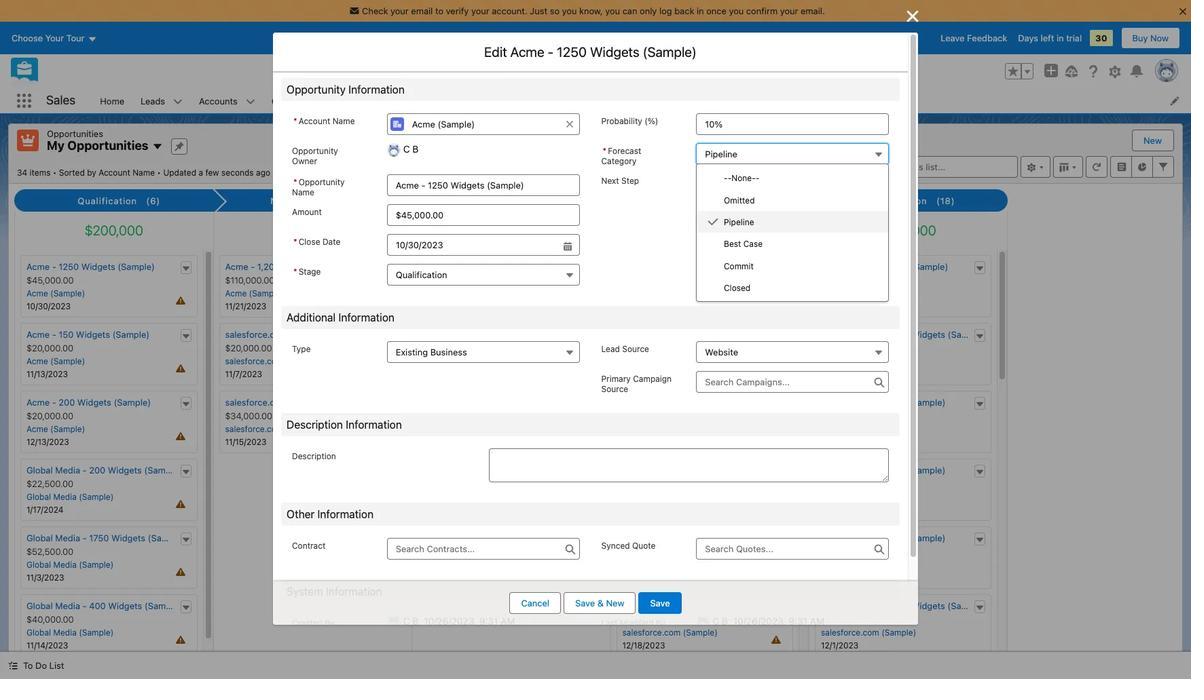 Task type: locate. For each thing, give the bounding box(es) containing it.
widgets right the 600
[[911, 329, 945, 340]]

opportunity up * account name
[[287, 84, 346, 96]]

1 am from the left
[[501, 616, 515, 628]]

1 horizontal spatial 1250
[[557, 44, 587, 60]]

(sample) inside $110,000.00 acme (sample) 11/21/2023
[[249, 289, 284, 299]]

salesforce.com inside $35,000.00 salesforce.com (sample) 12/1/2023
[[821, 628, 879, 638]]

your left the email.
[[780, 5, 798, 16]]

group containing *
[[292, 234, 580, 256]]

* for * account name
[[293, 116, 297, 126]]

closed down commit
[[724, 283, 751, 293]]

$20,000.00 up 11/7/2023 at the left bottom
[[225, 343, 272, 354]]

in right left
[[1057, 33, 1064, 43]]

media inside $10,000.00 global media (sample)
[[649, 425, 673, 435]]

opportunities link
[[334, 88, 407, 113]]

your left email
[[391, 5, 409, 16]]

1 horizontal spatial you
[[605, 5, 620, 16]]

0 vertical spatial 200
[[296, 329, 313, 340]]

2 by from the left
[[656, 619, 666, 629]]

global media - 200 widgets (sample) link
[[26, 465, 181, 476]]

(sample) inside acme - 140 widgets (sample) $22,500.00
[[709, 329, 746, 340]]

acme inside $110,000.00 acme (sample) 11/21/2023
[[225, 289, 247, 299]]

1 horizontal spatial new
[[1144, 135, 1162, 146]]

acme left 150
[[26, 329, 50, 340]]

am
[[501, 616, 515, 628], [810, 616, 825, 628]]

0 horizontal spatial 9:31
[[479, 616, 498, 628]]

save up modified
[[650, 598, 670, 609]]

12/18/2023
[[622, 641, 665, 651]]

description down salesforce.com - 320 widgets (sample) link
[[287, 419, 343, 431]]

acme inside $20,000.00 acme (sample) 11/13/2023
[[26, 357, 48, 367]]

group down the amount text field
[[292, 234, 580, 256]]

acme up 12/13/2023
[[26, 425, 48, 435]]

salesforce.com (sample) link up 11/8/2023
[[622, 560, 718, 571]]

dashboards list item
[[552, 88, 635, 113]]

- for acme - 150 widgets (sample)
[[52, 329, 56, 340]]

widgets for salesforce.com - 200 widgets (sample)
[[315, 329, 349, 340]]

1 vertical spatial closed
[[724, 283, 751, 293]]

2 • from the left
[[157, 167, 161, 178]]

widgets inside acme - 140 widgets (sample) $22,500.00
[[672, 329, 706, 340]]

$20,000.00 inside $20,000.00 acme (sample) 12/13/2023
[[26, 411, 73, 422]]

check
[[362, 5, 388, 16]]

acme up 11/13/2023
[[26, 357, 48, 367]]

widgets right 150
[[76, 329, 110, 340]]

1 vertical spatial 200
[[59, 397, 75, 408]]

widgets for acme - 1250 widgets (sample)
[[81, 262, 115, 272]]

1 , from the left
[[419, 616, 421, 628]]

acme (sample) link for 200
[[26, 425, 85, 435]]

1 vertical spatial $22,500.00
[[26, 479, 73, 490]]

salesforce.com - 320 widgets (sample) $34,000.00 salesforce.com (sample) 11/15/2023
[[225, 397, 389, 448]]

1 , 10/26/2023, 9:31 am from the left
[[419, 616, 515, 628]]

acme down $60,000.00
[[821, 425, 843, 435]]

salesforce.com up modified
[[622, 601, 685, 612]]

1 horizontal spatial , 10/26/2023, 9:31 am
[[728, 616, 825, 628]]

acme (sample) link up the 1/16/2023
[[821, 560, 880, 571]]

you left "can"
[[605, 5, 620, 16]]

* left 'forecast'
[[603, 146, 607, 156]]

information for opportunity information
[[349, 84, 405, 96]]

--none--
[[724, 173, 760, 184]]

0 horizontal spatial your
[[391, 5, 409, 16]]

information
[[349, 84, 405, 96], [338, 312, 395, 324], [346, 419, 402, 431], [317, 509, 374, 521], [326, 586, 382, 598]]

0 horizontal spatial group
[[292, 234, 580, 256]]

(sample) inside $20,000.00 salesforce.com (sample) 11/8/2023
[[683, 560, 718, 571]]

search...
[[465, 66, 502, 77]]

information for system information
[[326, 586, 382, 598]]

none search field inside my opportunities|opportunities|list view element
[[855, 156, 1018, 178]]

2 9:31 from the left
[[789, 616, 807, 628]]

2 horizontal spatial name
[[333, 116, 355, 126]]

best
[[724, 239, 741, 250]]

in right back
[[697, 5, 704, 16]]

$110,000.00
[[225, 275, 275, 286]]

salesforce.com - 600 widgets (sample)
[[821, 329, 985, 340]]

1 your from the left
[[391, 5, 409, 16]]

2 am from the left
[[810, 616, 825, 628]]

global up 1/17/2024
[[26, 492, 51, 503]]

name down the "opportunity information" on the left top of the page
[[333, 116, 355, 126]]

widgets right 500
[[872, 465, 906, 476]]

name for * account name
[[333, 116, 355, 126]]

2 global media (sample) link from the top
[[26, 560, 114, 571]]

calendar
[[433, 95, 470, 106]]

none-
[[732, 173, 756, 184]]

2 vertical spatial 200
[[89, 465, 105, 476]]

1 horizontal spatial save
[[650, 598, 670, 609]]

widgets up the description information
[[315, 397, 349, 408]]

None search field
[[855, 156, 1018, 178]]

$20,000.00 inside $20,000.00 salesforce.com (sample) 11/7/2023
[[225, 343, 272, 354]]

salesforce.com - 200 widgets (sample)
[[225, 329, 389, 340]]

1 by from the left
[[325, 619, 335, 629]]

2 you from the left
[[605, 5, 620, 16]]

None text field
[[387, 175, 580, 196], [387, 234, 580, 256], [387, 175, 580, 196], [387, 234, 580, 256]]

1 10/26/2023, from the left
[[424, 616, 477, 628]]

opportunities list item
[[334, 88, 425, 113]]

(sample) inside $20,000.00 acme (sample) 12/13/2023
[[50, 425, 85, 435]]

1 vertical spatial in
[[1057, 33, 1064, 43]]

acme - 150 widgets (sample)
[[26, 329, 150, 340]]

in
[[697, 5, 704, 16], [1057, 33, 1064, 43]]

list
[[92, 88, 1191, 113]]

media up "$52,500.00"
[[55, 533, 80, 544]]

text default image
[[708, 217, 719, 227], [390, 264, 399, 274], [181, 332, 190, 342], [975, 332, 984, 342], [181, 468, 190, 477], [777, 536, 786, 545], [975, 604, 984, 613], [8, 662, 18, 671]]

category
[[601, 156, 637, 166]]

0 vertical spatial pipeline
[[705, 149, 738, 160]]

Acme (Sample) text field
[[387, 113, 580, 135]]

$22,500.00 up 1/17/2024
[[26, 479, 73, 490]]

you right the once on the right of page
[[729, 5, 744, 16]]

name inside * opportunity name
[[292, 187, 314, 198]]

acme (sample) link up 11/13/2023
[[26, 357, 85, 367]]

am for created by
[[501, 616, 515, 628]]

system information
[[287, 586, 382, 598]]

2 vertical spatial global media (sample) link
[[26, 628, 114, 638]]

1 save from the left
[[575, 598, 595, 609]]

1 horizontal spatial name
[[292, 187, 314, 198]]

1 horizontal spatial in
[[1057, 33, 1064, 43]]

global media (sample) link
[[26, 492, 114, 503], [26, 560, 114, 571], [26, 628, 114, 638]]

step
[[621, 176, 639, 186]]

do
[[35, 661, 47, 672]]

(sample) inside $22,500.00 global media (sample) 1/17/2024
[[79, 492, 114, 503]]

1 horizontal spatial your
[[471, 5, 489, 16]]

opportunities up * account name
[[343, 95, 399, 106]]

0 vertical spatial source
[[622, 344, 649, 355]]

1 horizontal spatial group
[[1005, 63, 1034, 79]]

Stage, Qualification button
[[387, 264, 580, 286]]

1 horizontal spatial •
[[157, 167, 161, 178]]

Synced Quote text field
[[696, 539, 889, 560]]

0 vertical spatial opportunity
[[287, 84, 346, 96]]

9:31 for created by
[[479, 616, 498, 628]]

synced quote
[[601, 541, 656, 551]]

few
[[205, 167, 219, 178]]

you right 'so' on the left top of the page
[[562, 5, 577, 16]]

$52,500.00
[[26, 547, 73, 558]]

save & new button
[[564, 593, 636, 615]]

1/2/2024
[[622, 370, 656, 380]]

1 vertical spatial 1250
[[59, 262, 79, 272]]

0 vertical spatial closed
[[872, 196, 904, 207]]

salesforce.com - 350 widgets (sample)
[[821, 601, 985, 612]]

last
[[601, 619, 618, 629]]

name for * opportunity name
[[292, 187, 314, 198]]

12/1/2023
[[821, 641, 859, 651]]

name up amount
[[292, 187, 314, 198]]

1 vertical spatial new
[[606, 598, 624, 609]]

1 vertical spatial source
[[601, 384, 628, 395]]

primary campaign source
[[601, 374, 672, 395]]

acme (sample) link down $110,000.00
[[225, 289, 284, 299]]

information for additional information
[[338, 312, 395, 324]]

Type button
[[387, 342, 580, 363]]

my
[[47, 139, 65, 153]]

$19,500.00
[[622, 479, 668, 490]]

system
[[287, 586, 323, 598]]

$35,000.00
[[821, 615, 868, 626]]

$22,500.00 salesforce.com (sample) 12/18/2023
[[622, 615, 718, 651]]

10/26/2023,
[[424, 616, 477, 628], [733, 616, 786, 628]]

$110,000.00 acme (sample) 11/21/2023
[[225, 275, 284, 312]]

1 horizontal spatial am
[[810, 616, 825, 628]]

widgets for acme - 140 widgets (sample) $22,500.00
[[672, 329, 706, 340]]

0 horizontal spatial 200
[[59, 397, 75, 408]]

text default image for salesforce.com - 600 widgets (sample)
[[975, 332, 984, 342]]

text default image for salesforce.com - 200 widgets (sample)
[[390, 332, 399, 342]]

$22,500.00 inside $22,500.00 global media (sample) 1/17/2024
[[26, 479, 73, 490]]

home
[[100, 95, 124, 106]]

- for salesforce.com - 240 widgets (sample)
[[687, 601, 691, 612]]

global up 11/3/2023
[[26, 560, 51, 571]]

salesforce.com up $20,000.00 salesforce.com (sample) 11/8/2023
[[622, 533, 685, 544]]

200 up $20,000.00 acme (sample) 12/13/2023
[[59, 397, 75, 408]]

0 vertical spatial 1250
[[557, 44, 587, 60]]

text default image for global media - 200 widgets (sample)
[[181, 468, 190, 477]]

text default image for acme - 1,200 widgets (sample)
[[390, 264, 399, 274]]

salesforce.com up 4/19/2023
[[821, 357, 879, 367]]

650
[[853, 397, 870, 408]]

- for acme - 300 widgets (sample)
[[847, 533, 851, 544]]

1 vertical spatial group
[[292, 234, 580, 256]]

• right items
[[53, 167, 57, 178]]

• left updated
[[157, 167, 161, 178]]

acme up $45,000.00
[[26, 262, 50, 272]]

1 vertical spatial opportunity
[[292, 146, 338, 156]]

so
[[550, 5, 560, 16]]

save for save
[[650, 598, 670, 609]]

$22,500.00 inside the $22,500.00 salesforce.com (sample) 12/18/2023
[[622, 615, 669, 626]]

$512,000
[[880, 223, 936, 238]]

text default image inside the pipeline option
[[708, 217, 719, 227]]

acme up 'lead source'
[[622, 329, 646, 340]]

0 vertical spatial qualification
[[78, 196, 137, 207]]

to do list
[[23, 661, 64, 672]]

200 for salesforce.com
[[296, 329, 313, 340]]

0 vertical spatial description
[[287, 419, 343, 431]]

$20,000.00 for acme - 150 widgets (sample)
[[26, 343, 73, 354]]

salesforce.com down 11/21/2023
[[225, 329, 288, 340]]

$52,500.00 global media (sample) 11/3/2023
[[26, 547, 114, 583]]

widgets down close
[[282, 262, 316, 272]]

0 horizontal spatial •
[[53, 167, 57, 178]]

qualification inside button
[[396, 270, 447, 280]]

0 horizontal spatial 10/26/2023,
[[424, 616, 477, 628]]

(sample) inside $40,000.00 global media (sample) 11/14/2023
[[79, 628, 114, 638]]

media down "$52,500.00"
[[53, 560, 77, 571]]

1 horizontal spatial by
[[656, 619, 666, 629]]

account right by
[[99, 167, 130, 178]]

- for salesforce.com - 600 widgets (sample)
[[886, 329, 890, 340]]

text default image for global media - 1750 widgets (sample)
[[181, 536, 190, 545]]

1 horizontal spatial account
[[299, 116, 330, 126]]

widgets for salesforce.com - 600 widgets (sample)
[[911, 329, 945, 340]]

additional information
[[287, 312, 395, 324]]

$22,500.00 inside acme - 140 widgets (sample) $22,500.00
[[622, 343, 669, 354]]

email
[[411, 5, 433, 16]]

media down $19,500.00 on the right of page
[[649, 492, 673, 503]]

global media (sample) link up 1/17/2024
[[26, 492, 114, 503]]

widgets right 170
[[671, 262, 705, 272]]

salesforce.com (sample) link down type
[[225, 357, 320, 367]]

global inside $10,000.00 global media (sample)
[[622, 425, 647, 435]]

2 horizontal spatial your
[[780, 5, 798, 16]]

pipeline up --none--
[[705, 149, 738, 160]]

to do list button
[[0, 653, 72, 680]]

acme up $60,000.00
[[821, 397, 844, 408]]

(sample) inside $20,000.00 salesforce.com (sample) 11/7/2023
[[286, 357, 320, 367]]

select list display image
[[1053, 156, 1083, 178]]

widgets for acme - 170 widgets (sample)
[[671, 262, 705, 272]]

1 horizontal spatial qualification
[[396, 270, 447, 280]]

500
[[853, 465, 870, 476]]

stage
[[299, 267, 321, 277]]

$40,000.00
[[26, 615, 74, 626]]

- for acme - 140 widgets (sample) $22,500.00
[[648, 329, 652, 340]]

1250 up $45,000.00
[[59, 262, 79, 272]]

3 your from the left
[[780, 5, 798, 16]]

* down contacts list item
[[293, 116, 297, 126]]

can
[[623, 5, 637, 16]]

acme right edit
[[510, 44, 544, 60]]

media up $22,500.00 global media (sample) 1/17/2024
[[55, 465, 80, 476]]

Lead Source button
[[696, 342, 889, 363]]

$20,000.00 up 11/8/2023
[[622, 547, 669, 558]]

to
[[23, 661, 33, 672]]

acme left the "1100"
[[821, 262, 844, 272]]

(sample) inside $50,000.00 acme (sample)
[[845, 492, 880, 503]]

$22,500.00 global media (sample) 1/17/2024
[[26, 479, 114, 516]]

pipeline down omitted in the right of the page
[[724, 217, 754, 228]]

widgets down additional information
[[315, 329, 349, 340]]

2 10/26/2023, from the left
[[733, 616, 786, 628]]

1250 up search... button at the top
[[557, 44, 587, 60]]

save
[[575, 598, 595, 609], [650, 598, 670, 609]]

11/8/2023
[[622, 573, 660, 583]]

new
[[1144, 135, 1162, 146], [606, 598, 624, 609]]

1 vertical spatial global media (sample) link
[[26, 560, 114, 571]]

opportunity
[[287, 84, 346, 96], [292, 146, 338, 156], [299, 177, 345, 187]]

widgets up $20,000.00 acme (sample) 12/13/2023
[[77, 397, 111, 408]]

acme left 170
[[622, 262, 646, 272]]

0 vertical spatial name
[[333, 116, 355, 126]]

media
[[649, 425, 673, 435], [55, 465, 80, 476], [53, 492, 77, 503], [649, 492, 673, 503], [55, 533, 80, 544], [53, 560, 77, 571], [55, 601, 80, 612], [53, 628, 77, 638]]

by right created
[[325, 619, 335, 629]]

acme inside "acme (sample) 1/16/2023"
[[821, 560, 843, 571]]

(sample) inside the $22,500.00 salesforce.com (sample) 12/18/2023
[[683, 628, 718, 638]]

source right lead
[[622, 344, 649, 355]]

you
[[562, 5, 577, 16], [605, 5, 620, 16], [729, 5, 744, 16]]

1250 inside my opportunities|opportunities|list view element
[[59, 262, 79, 272]]

acme down '$50,000.00'
[[821, 492, 843, 503]]

11/21/2023
[[225, 302, 266, 312]]

0 vertical spatial global media (sample) link
[[26, 492, 114, 503]]

0 horizontal spatial , 10/26/2023, 9:31 am
[[419, 616, 515, 628]]

acme - 140 widgets (sample) link
[[622, 329, 746, 340]]

2 , from the left
[[728, 616, 731, 628]]

widgets down $200,000
[[81, 262, 115, 272]]

2 vertical spatial name
[[292, 187, 314, 198]]

1 vertical spatial account
[[99, 167, 130, 178]]

quotes link
[[701, 88, 747, 113]]

widgets right the 400
[[108, 601, 142, 612]]

(sample) inside "acme (sample) 1/16/2023"
[[845, 560, 880, 571]]

lead
[[601, 344, 620, 355]]

existing business
[[396, 347, 467, 358]]

description down salesforce.com - 320 widgets (sample) $34,000.00 salesforce.com (sample) 11/15/2023
[[292, 452, 336, 462]]

* left stage at the top left
[[293, 267, 297, 277]]

200 up type
[[296, 329, 313, 340]]

2 save from the left
[[650, 598, 670, 609]]

400
[[89, 601, 106, 612]]

text default image inside to do list button
[[8, 662, 18, 671]]

global inside $22,500.00 global media (sample) 1/17/2024
[[26, 492, 51, 503]]

owner
[[292, 156, 317, 166]]

10/26/2023, for last modified by
[[733, 616, 786, 628]]

a
[[199, 167, 203, 178]]

$200,000
[[85, 223, 143, 238]]

closed inside my opportunities|opportunities|list view element
[[872, 196, 904, 207]]

•
[[53, 167, 57, 178], [157, 167, 161, 178]]

0 vertical spatial account
[[299, 116, 330, 126]]

1 horizontal spatial ,
[[728, 616, 731, 628]]

2 horizontal spatial you
[[729, 5, 744, 16]]

opportunity down * account name
[[292, 146, 338, 156]]

acme - 650 widgets (sample) link
[[821, 397, 946, 408]]

0 horizontal spatial qualification
[[78, 196, 137, 207]]

$45,000.00
[[26, 275, 74, 286]]

0 horizontal spatial name
[[133, 167, 155, 178]]

1 vertical spatial pipeline
[[724, 217, 754, 228]]

group
[[1005, 63, 1034, 79], [292, 234, 580, 256]]

closed for closed
[[724, 283, 751, 293]]

global media (sample) link for $22,500.00
[[26, 492, 114, 503]]

Contract text field
[[387, 539, 580, 560]]

$20,000.00 for salesforce.com - 210 widgets (sample)
[[622, 547, 669, 558]]

widgets inside salesforce.com - 320 widgets (sample) $34,000.00 salesforce.com (sample) 11/15/2023
[[315, 397, 349, 408]]

widgets for acme - 1,200 widgets (sample)
[[282, 262, 316, 272]]

salesforce.com down $34,000.00 at bottom left
[[225, 425, 283, 435]]

, 10/26/2023, 9:31 am for created by
[[419, 616, 515, 628]]

salesforce.com up 11/8/2023
[[622, 560, 681, 571]]

by down the save button
[[656, 619, 666, 629]]

0 vertical spatial new
[[1144, 135, 1162, 146]]

Forecast Category, Pipeline button
[[696, 143, 889, 165]]

seconds
[[221, 167, 254, 178]]

, for last modified by
[[728, 616, 731, 628]]

0 horizontal spatial new
[[606, 598, 624, 609]]

additional
[[287, 312, 336, 324]]

opportunity up analysis at top left
[[299, 177, 345, 187]]

0 horizontal spatial in
[[697, 5, 704, 16]]

leads list item
[[132, 88, 191, 113]]

- inside acme - 140 widgets (sample) $22,500.00
[[648, 329, 652, 340]]

text default image for acme - 300 widgets (sample)
[[975, 536, 984, 545]]

save left the &
[[575, 598, 595, 609]]

text default image
[[181, 264, 190, 274], [975, 264, 984, 274], [390, 332, 399, 342], [181, 400, 190, 409], [975, 400, 984, 409], [975, 468, 984, 477], [181, 536, 190, 545], [975, 536, 984, 545], [181, 604, 190, 613]]

0 horizontal spatial am
[[501, 616, 515, 628]]

1 horizontal spatial closed
[[872, 196, 904, 207]]

2 , 10/26/2023, 9:31 am from the left
[[728, 616, 825, 628]]

2 vertical spatial opportunity
[[299, 177, 345, 187]]

0 vertical spatial $22,500.00
[[622, 343, 669, 354]]

media up 1/17/2024
[[53, 492, 77, 503]]

sales
[[46, 93, 76, 107]]

widgets right 140
[[672, 329, 706, 340]]

0 horizontal spatial by
[[325, 619, 335, 629]]

global down 12/13/2023
[[26, 465, 53, 476]]

global media (sample) link down "$52,500.00"
[[26, 560, 114, 571]]

0 horizontal spatial save
[[575, 598, 595, 609]]

widgets right 210
[[711, 533, 745, 544]]

list box
[[696, 164, 889, 302]]

$20,000.00 up 12/13/2023
[[26, 411, 73, 422]]

2 your from the left
[[471, 5, 489, 16]]

media down $40,000.00
[[53, 628, 77, 638]]

1 horizontal spatial 9:31
[[789, 616, 807, 628]]

- for acme - 1100 widgets (sample)
[[847, 262, 851, 272]]

widgets right 650
[[872, 397, 906, 408]]

1 global media (sample) link from the top
[[26, 492, 114, 503]]

acme (sample) link up 12/13/2023
[[26, 425, 85, 435]]

0 horizontal spatial account
[[99, 167, 130, 178]]

buy
[[1132, 33, 1148, 43]]

1 vertical spatial qualification
[[396, 270, 447, 280]]

source inside "primary campaign source"
[[601, 384, 628, 395]]

text default image for acme - 200 widgets (sample)
[[181, 400, 190, 409]]

list view controls image
[[1021, 156, 1051, 178]]

account down contacts list item
[[299, 116, 330, 126]]

reports
[[643, 95, 676, 106]]

widgets down "can"
[[590, 44, 640, 60]]

0 vertical spatial in
[[697, 5, 704, 16]]

reports list item
[[635, 88, 701, 113]]

2 vertical spatial $22,500.00
[[622, 615, 669, 626]]

$20,000.00 down 150
[[26, 343, 73, 354]]

0 horizontal spatial ,
[[419, 616, 421, 628]]

your
[[391, 5, 409, 16], [471, 5, 489, 16], [780, 5, 798, 16]]

(6)
[[146, 196, 160, 207]]

salesforce.com (sample) link for salesforce.com - 240 widgets (sample)
[[622, 628, 718, 638]]

1 horizontal spatial 10/26/2023,
[[733, 616, 786, 628]]

group down days on the top right
[[1005, 63, 1034, 79]]

0 horizontal spatial 1250
[[59, 262, 79, 272]]

ago
[[256, 167, 270, 178]]

analysis
[[303, 196, 342, 207]]

3 global media (sample) link from the top
[[26, 628, 114, 638]]

calendar list item
[[425, 88, 495, 113]]

(18)
[[937, 196, 955, 207]]

synced
[[601, 541, 630, 551]]

1 vertical spatial description
[[292, 452, 336, 462]]

* inside * opportunity name
[[293, 177, 297, 187]]

0 horizontal spatial closed
[[724, 283, 751, 293]]

save for save & new
[[575, 598, 595, 609]]

salesforce.com - 210 widgets (sample)
[[622, 533, 785, 544]]

Description text field
[[489, 449, 889, 483]]

salesforce.com inside $20,000.00 salesforce.com (sample) 11/8/2023
[[622, 560, 681, 571]]

account inside my opportunities|opportunities|list view element
[[99, 167, 130, 178]]

name
[[333, 116, 355, 126], [133, 167, 155, 178], [292, 187, 314, 198]]

- inside salesforce.com - 320 widgets (sample) $34,000.00 salesforce.com (sample) 11/15/2023
[[290, 397, 294, 408]]

2 horizontal spatial 200
[[296, 329, 313, 340]]

acme (sample) link for 150
[[26, 357, 85, 367]]

$20,000.00 inside $20,000.00 acme (sample) 11/13/2023
[[26, 343, 73, 354]]

$60,000.00 acme (sample)
[[821, 411, 880, 435]]

$20,000.00 inside $20,000.00 salesforce.com (sample) 11/8/2023
[[622, 547, 669, 558]]

- for acme - 1250 widgets (sample)
[[52, 262, 56, 272]]

salesforce.com (sample) link down '$35,000.00'
[[821, 628, 916, 638]]

acme (sample) link for 1250
[[26, 289, 85, 299]]

1 vertical spatial name
[[133, 167, 155, 178]]

1 9:31 from the left
[[479, 616, 498, 628]]

0 horizontal spatial you
[[562, 5, 577, 16]]

* for * stage
[[293, 267, 297, 277]]

10/26/2023, for created by
[[424, 616, 477, 628]]

* inside * forecast category
[[603, 146, 607, 156]]

text default image for acme - 500 widgets (sample)
[[975, 468, 984, 477]]

lead source
[[601, 344, 649, 355]]



Task type: describe. For each thing, give the bounding box(es) containing it.
widgets right 1750
[[111, 533, 145, 544]]

widgets for acme - 200 widgets (sample)
[[77, 397, 111, 408]]

- for salesforce.com - 350 widgets (sample)
[[886, 601, 890, 612]]

(%)
[[645, 116, 658, 126]]

reports link
[[635, 88, 684, 113]]

widgets for salesforce.com - 320 widgets (sample) $34,000.00 salesforce.com (sample) 11/15/2023
[[315, 397, 349, 408]]

Amount text field
[[387, 204, 580, 226]]

$19,500.00 global media (sample)
[[622, 479, 710, 503]]

information for other information
[[317, 509, 374, 521]]

accounts list item
[[191, 88, 263, 113]]

salesforce.com down 10/18/2023
[[821, 329, 883, 340]]

widgets for acme - 1100 widgets (sample)
[[875, 262, 909, 272]]

acme (sample) link for 300
[[821, 560, 880, 571]]

other information
[[287, 509, 374, 521]]

acme - 1100 widgets (sample) link
[[821, 262, 948, 272]]

buy now button
[[1121, 27, 1180, 49]]

(7)
[[740, 196, 753, 207]]

text default image for global media - 400 widgets (sample)
[[181, 604, 190, 613]]

my opportunities|opportunities|list view element
[[8, 124, 1183, 680]]

- for salesforce.com - 200 widgets (sample)
[[290, 329, 294, 340]]

text default image for salesforce.com - 210 widgets (sample)
[[777, 536, 786, 545]]

- for acme - 500 widgets (sample)
[[847, 465, 851, 476]]

salesforce.com up $34,000.00 at bottom left
[[225, 397, 288, 408]]

salesforce.com up '$35,000.00'
[[821, 601, 883, 612]]

global media (sample) link for $52,500.00
[[26, 560, 114, 571]]

contacts link
[[263, 88, 317, 113]]

information for description information
[[346, 419, 402, 431]]

11/3/2023
[[26, 573, 64, 583]]

$10,000.00
[[622, 411, 668, 422]]

text default image for salesforce.com - 350 widgets (sample)
[[975, 604, 984, 613]]

pipeline inside button
[[705, 149, 738, 160]]

closed for closed won
[[872, 196, 904, 207]]

acme down 11/13/2023
[[26, 397, 50, 408]]

acme inside acme - 140 widgets (sample) $22,500.00
[[622, 329, 646, 340]]

leads link
[[132, 88, 173, 113]]

widgets for acme - 650 widgets (sample)
[[872, 397, 906, 408]]

Probability (%) text field
[[696, 113, 889, 135]]

inverse image
[[905, 8, 921, 24]]

my opportunities status
[[17, 167, 163, 178]]

acme - 150 widgets (sample) link
[[26, 329, 150, 340]]

widgets for salesforce.com - 350 widgets (sample)
[[911, 601, 945, 612]]

home link
[[92, 88, 132, 113]]

media up $40,000.00
[[55, 601, 80, 612]]

global up "$52,500.00"
[[26, 533, 53, 544]]

dashboards
[[560, 95, 610, 106]]

pipeline option
[[697, 211, 888, 233]]

salesforce.com (sample) link for salesforce.com - 210 widgets (sample)
[[622, 560, 718, 571]]

media inside $19,500.00 global media (sample)
[[649, 492, 673, 503]]

last modified by
[[601, 619, 666, 629]]

am for last modified by
[[810, 616, 825, 628]]

widgets for salesforce.com - 240 widgets (sample)
[[713, 601, 746, 612]]

global inside $40,000.00 global media (sample) 11/14/2023
[[26, 628, 51, 638]]

text default image for acme - 1100 widgets (sample)
[[975, 264, 984, 274]]

my opportunities
[[47, 139, 148, 153]]

commit
[[724, 261, 754, 271]]

acme - 170 widgets (sample) link
[[622, 262, 745, 272]]

$20,000.00 for salesforce.com - 200 widgets (sample)
[[225, 343, 272, 354]]

opportunities up by
[[67, 139, 148, 153]]

opportunity owner
[[292, 146, 338, 166]]

(sample) inside $35,000.00 salesforce.com (sample) 12/1/2023
[[882, 628, 916, 638]]

$20,000.00 salesforce.com (sample) 11/7/2023
[[225, 343, 320, 380]]

widgets up $22,500.00 global media (sample) 1/17/2024
[[108, 465, 142, 476]]

150
[[59, 329, 74, 340]]

business
[[430, 347, 467, 358]]

1 • from the left
[[53, 167, 57, 178]]

next
[[601, 176, 619, 186]]

salesforce.com (sample) link for salesforce.com - 200 widgets (sample)
[[225, 357, 320, 367]]

by
[[87, 167, 96, 178]]

acme up $110,000.00
[[225, 262, 248, 272]]

Primary Campaign Source text field
[[696, 371, 889, 393]]

opportunities down sales
[[47, 128, 103, 139]]

edit acme - 1250 widgets (sample)
[[484, 44, 697, 60]]

global media - 1750 widgets (sample)
[[26, 533, 185, 544]]

34 items • sorted by account name • updated a few seconds ago
[[17, 167, 270, 178]]

cancel
[[521, 598, 549, 609]]

widgets for acme - 150 widgets (sample)
[[76, 329, 110, 340]]

salesforce.com inside the $22,500.00 salesforce.com (sample) 12/18/2023
[[622, 628, 681, 638]]

salesforce.com inside $20,000.00 salesforce.com (sample) 11/7/2023
[[225, 357, 283, 367]]

cancel button
[[510, 593, 561, 615]]

acme up '$50,000.00'
[[821, 465, 844, 476]]

10/18/2023
[[821, 302, 864, 312]]

acme left the 300
[[821, 533, 844, 544]]

200 for acme
[[59, 397, 75, 408]]

global media - 200 widgets (sample)
[[26, 465, 181, 476]]

Search My Opportunities list view. search field
[[855, 156, 1018, 178]]

$60,000.00
[[821, 411, 868, 422]]

acme inside $45,000.00 acme (sample) 10/30/2023
[[26, 289, 48, 299]]

text default image for acme - 1250 widgets (sample)
[[181, 264, 190, 274]]

salesforce.com - 350 widgets (sample) link
[[821, 601, 985, 612]]

opportunity for owner
[[292, 146, 338, 156]]

global inside $19,500.00 global media (sample)
[[622, 492, 647, 503]]

salesforce.com (sample) link down $34,000.00 at bottom left
[[225, 425, 320, 435]]

email.
[[801, 5, 825, 16]]

new inside button
[[606, 598, 624, 609]]

* for * close date
[[293, 237, 297, 247]]

close
[[299, 237, 320, 247]]

save & new
[[575, 598, 624, 609]]

$34,000.00
[[225, 411, 272, 422]]

* for * forecast category
[[603, 146, 607, 156]]

name inside my opportunities|opportunities|list view element
[[133, 167, 155, 178]]

salesforce.com inside salesforce.com (sample) 4/19/2023
[[821, 357, 879, 367]]

salesforce.com - 240 widgets (sample) link
[[622, 601, 786, 612]]

acme - 140 widgets (sample) $22,500.00
[[622, 329, 746, 354]]

list containing home
[[92, 88, 1191, 113]]

acme - 1100 widgets (sample)
[[821, 262, 948, 272]]

1 horizontal spatial 200
[[89, 465, 105, 476]]

type
[[292, 344, 311, 355]]

- for acme - 650 widgets (sample)
[[847, 397, 851, 408]]

* opportunity name
[[292, 177, 345, 198]]

quotes list item
[[701, 88, 765, 113]]

widgets for acme - 500 widgets (sample)
[[872, 465, 906, 476]]

acme - 300 widgets (sample)
[[821, 533, 946, 544]]

- for --none--
[[728, 173, 732, 184]]

widgets for salesforce.com - 210 widgets (sample)
[[711, 533, 745, 544]]

9:31 for last modified by
[[789, 616, 807, 628]]

(sample) inside $60,000.00 acme (sample)
[[845, 425, 880, 435]]

other
[[287, 509, 315, 521]]

(sample) inside $20,000.00 acme (sample) 11/13/2023
[[50, 357, 85, 367]]

acme (sample) link for 1,200
[[225, 289, 284, 299]]

forecasts
[[504, 95, 544, 106]]

global media - 1750 widgets (sample) link
[[26, 533, 185, 544]]

30
[[1096, 33, 1107, 43]]

acme (sample) 1/16/2023
[[821, 560, 880, 583]]

$40,000.00 global media (sample) 11/14/2023
[[26, 615, 114, 651]]

320
[[296, 397, 313, 408]]

opportunities inside list item
[[343, 95, 399, 106]]

salesforce.com (sample) link for salesforce.com - 600 widgets (sample)
[[821, 357, 916, 367]]

needs analysis
[[270, 196, 342, 207]]

, for created by
[[419, 616, 421, 628]]

* for * opportunity name
[[293, 177, 297, 187]]

edit
[[484, 44, 507, 60]]

media inside $52,500.00 global media (sample) 11/3/2023
[[53, 560, 77, 571]]

description for description
[[292, 452, 336, 462]]

1,200
[[257, 262, 280, 272]]

(sample) inside $45,000.00 acme (sample) 10/30/2023
[[50, 289, 85, 299]]

contacts list item
[[263, 88, 334, 113]]

opportunity inside * opportunity name
[[299, 177, 345, 187]]

(sample) inside $52,500.00 global media (sample) 11/3/2023
[[79, 560, 114, 571]]

3 you from the left
[[729, 5, 744, 16]]

(sample) inside salesforce.com (sample) 4/19/2023
[[882, 357, 916, 367]]

(sample) inside $19,500.00 global media (sample)
[[675, 492, 710, 503]]

$35,000.00 salesforce.com (sample) 12/1/2023
[[821, 615, 916, 651]]

acme inside $20,000.00 acme (sample) 12/13/2023
[[26, 425, 48, 435]]

$22,500.00 for salesforce.com - 240 widgets (sample)
[[622, 615, 669, 626]]

$20,000.00 for acme - 200 widgets (sample)
[[26, 411, 73, 422]]

salesforce.com (sample) link for salesforce.com - 350 widgets (sample)
[[821, 628, 916, 638]]

to
[[435, 5, 444, 16]]

confirm
[[746, 5, 778, 16]]

media inside $40,000.00 global media (sample) 11/14/2023
[[53, 628, 77, 638]]

days left in trial
[[1018, 33, 1082, 43]]

text default image for acme - 150 widgets (sample)
[[181, 332, 190, 342]]

save button
[[639, 593, 682, 615]]

global up $40,000.00
[[26, 601, 53, 612]]

acme - 200 widgets (sample)
[[26, 397, 151, 408]]

34
[[17, 167, 27, 178]]

global inside $52,500.00 global media (sample) 11/3/2023
[[26, 560, 51, 571]]

list box containing --none--
[[696, 164, 889, 302]]

* account name
[[293, 116, 355, 126]]

acme inside $50,000.00 acme (sample)
[[821, 492, 843, 503]]

Next Step text field
[[696, 173, 889, 195]]

buy now
[[1132, 33, 1169, 43]]

1 you from the left
[[562, 5, 577, 16]]

(sample) inside $10,000.00 global media (sample)
[[675, 425, 710, 435]]

$22,500.00 for global media - 200 widgets (sample)
[[26, 479, 73, 490]]

description for description information
[[287, 419, 343, 431]]

feedback
[[967, 33, 1007, 43]]

acme inside $60,000.00 acme (sample)
[[821, 425, 843, 435]]

acme - 1,200 widgets (sample)
[[225, 262, 356, 272]]

- for acme - 1,200 widgets (sample)
[[251, 262, 255, 272]]

- for salesforce.com - 320 widgets (sample) $34,000.00 salesforce.com (sample) 11/15/2023
[[290, 397, 294, 408]]

list
[[49, 661, 64, 672]]

qualification inside my opportunities|opportunities|list view element
[[78, 196, 137, 207]]

, 10/26/2023, 9:31 am for last modified by
[[728, 616, 825, 628]]

12/13/2023
[[26, 437, 69, 448]]

new button
[[1133, 130, 1173, 151]]

sorted
[[59, 167, 85, 178]]

- for acme - 170 widgets (sample)
[[648, 262, 652, 272]]

created
[[292, 619, 323, 629]]

needs
[[270, 196, 300, 207]]

$20,000.00 acme (sample) 12/13/2023
[[26, 411, 85, 448]]

- for salesforce.com - 210 widgets (sample)
[[687, 533, 691, 544]]

existing
[[396, 347, 428, 358]]

global media (sample) link for $40,000.00
[[26, 628, 114, 638]]

text default image for acme - 650 widgets (sample)
[[975, 400, 984, 409]]

240
[[694, 601, 710, 612]]

widgets for acme - 300 widgets (sample)
[[872, 533, 906, 544]]

0 vertical spatial group
[[1005, 63, 1034, 79]]

negotiation
[[676, 196, 731, 207]]

media inside $22,500.00 global media (sample) 1/17/2024
[[53, 492, 77, 503]]

1750
[[89, 533, 109, 544]]

new inside button
[[1144, 135, 1162, 146]]

- for acme - 200 widgets (sample)
[[52, 397, 56, 408]]

opportunity for information
[[287, 84, 346, 96]]

pipeline inside option
[[724, 217, 754, 228]]



Task type: vqa. For each thing, say whether or not it's contained in the screenshot.
Closed Won
yes



